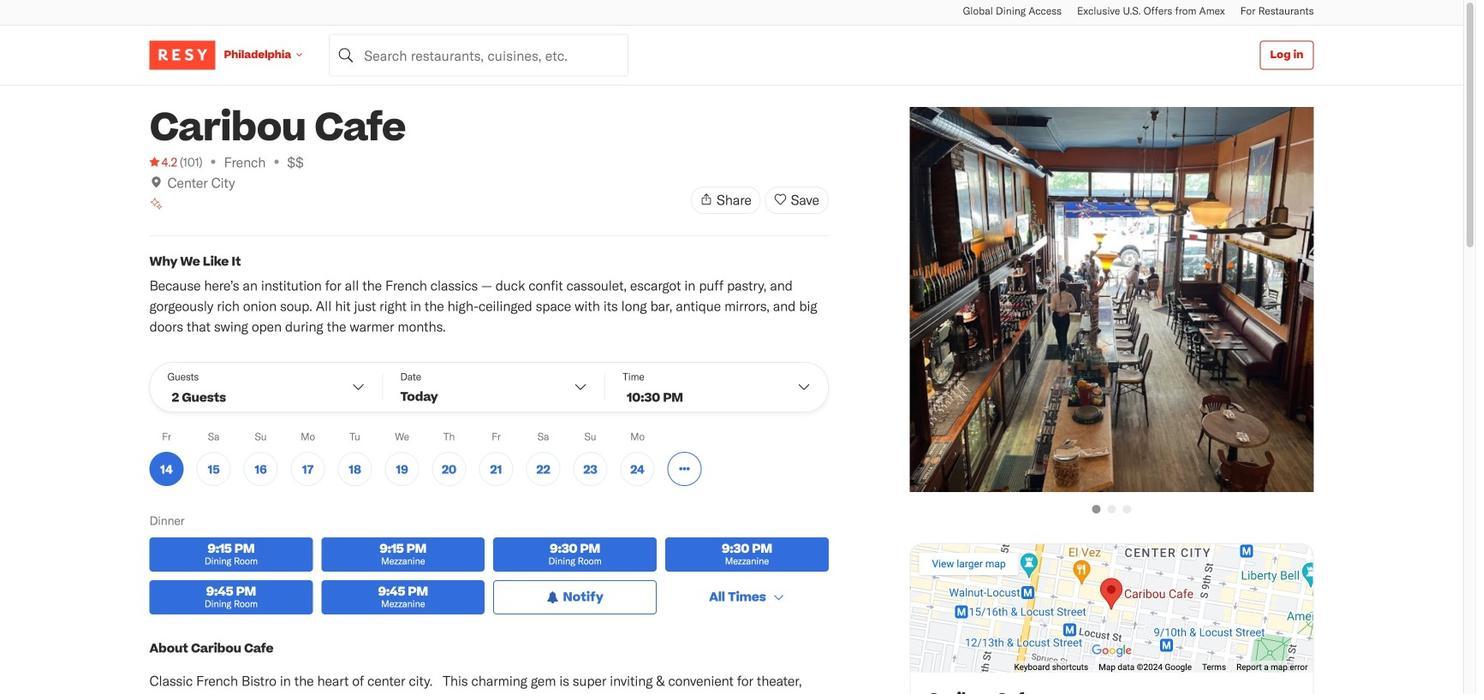 Task type: locate. For each thing, give the bounding box(es) containing it.
4.2 out of 5 stars image
[[149, 153, 177, 170]]

None field
[[329, 34, 629, 77]]

Search restaurants, cuisines, etc. text field
[[329, 34, 629, 77]]



Task type: vqa. For each thing, say whether or not it's contained in the screenshot.
4.2 Out Of 5 Stars image
yes



